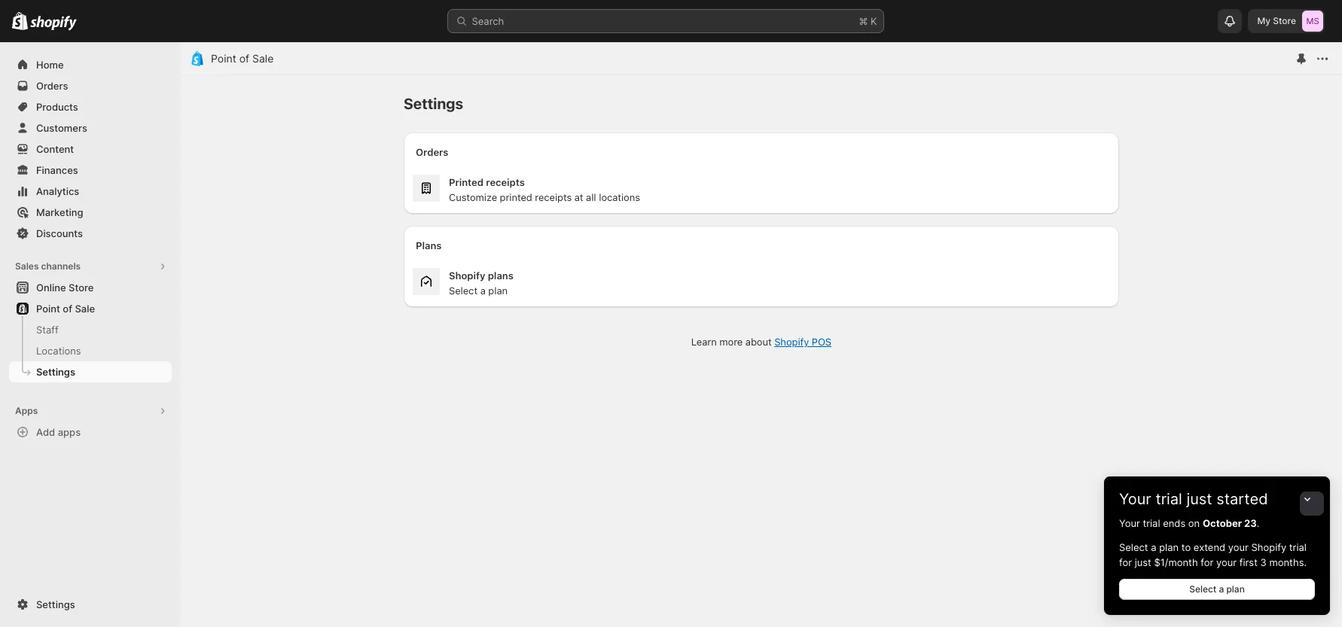Task type: locate. For each thing, give the bounding box(es) containing it.
1 vertical spatial trial
[[1143, 518, 1160, 530]]

a inside 'link'
[[1219, 584, 1224, 595]]

1 horizontal spatial point
[[211, 52, 236, 65]]

trial up ends
[[1156, 490, 1183, 508]]

1 settings from the top
[[36, 366, 75, 378]]

0 vertical spatial settings link
[[9, 362, 172, 383]]

0 horizontal spatial a
[[1151, 542, 1157, 554]]

of down online store in the top of the page
[[63, 303, 72, 315]]

shopify image
[[12, 12, 28, 30], [30, 16, 77, 31]]

0 vertical spatial point of sale
[[211, 52, 274, 65]]

on
[[1189, 518, 1200, 530]]

point up staff
[[36, 303, 60, 315]]

sale down online store link at top left
[[75, 303, 95, 315]]

sale
[[252, 52, 274, 65], [75, 303, 95, 315]]

2 vertical spatial trial
[[1290, 542, 1307, 554]]

select inside 'link'
[[1190, 584, 1217, 595]]

select a plan link
[[1119, 579, 1315, 600]]

0 horizontal spatial just
[[1135, 557, 1152, 569]]

your left ends
[[1119, 518, 1140, 530]]

just inside dropdown button
[[1187, 490, 1212, 508]]

1 horizontal spatial of
[[239, 52, 249, 65]]

point of sale link down online store in the top of the page
[[9, 298, 172, 319]]

plan inside select a plan to extend your shopify trial for just $1/month for your first 3 months.
[[1159, 542, 1179, 554]]

0 horizontal spatial select
[[1119, 542, 1148, 554]]

0 horizontal spatial sale
[[75, 303, 95, 315]]

orders
[[36, 80, 68, 92]]

store for online store
[[69, 282, 94, 294]]

just up on
[[1187, 490, 1212, 508]]

plan inside 'link'
[[1227, 584, 1245, 595]]

2 your from the top
[[1119, 518, 1140, 530]]

point of sale right icon for point of sale
[[211, 52, 274, 65]]

2 settings from the top
[[36, 599, 75, 611]]

discounts link
[[9, 223, 172, 244]]

1 vertical spatial settings link
[[9, 594, 172, 615]]

customers link
[[9, 118, 172, 139]]

point
[[211, 52, 236, 65], [36, 303, 60, 315]]

3
[[1261, 557, 1267, 569]]

trial left ends
[[1143, 518, 1160, 530]]

select a plan to extend your shopify trial for just $1/month for your first 3 months.
[[1119, 542, 1307, 569]]

just left $1/month
[[1135, 557, 1152, 569]]

0 horizontal spatial store
[[69, 282, 94, 294]]

1 vertical spatial settings
[[36, 599, 75, 611]]

k
[[871, 15, 877, 27]]

select for select a plan
[[1190, 584, 1217, 595]]

of right icon for point of sale
[[239, 52, 249, 65]]

select a plan
[[1190, 584, 1245, 595]]

months.
[[1270, 557, 1307, 569]]

point of sale link right icon for point of sale
[[211, 52, 274, 65]]

apps button
[[9, 401, 172, 422]]

extend
[[1194, 542, 1226, 554]]

1 vertical spatial plan
[[1227, 584, 1245, 595]]

for left $1/month
[[1119, 557, 1132, 569]]

for down extend
[[1201, 557, 1214, 569]]

select inside select a plan to extend your shopify trial for just $1/month for your first 3 months.
[[1119, 542, 1148, 554]]

1 horizontal spatial plan
[[1227, 584, 1245, 595]]

1 vertical spatial just
[[1135, 557, 1152, 569]]

1 vertical spatial of
[[63, 303, 72, 315]]

trial
[[1156, 490, 1183, 508], [1143, 518, 1160, 530], [1290, 542, 1307, 554]]

point of sale down online store in the top of the page
[[36, 303, 95, 315]]

your up first
[[1228, 542, 1249, 554]]

content
[[36, 143, 74, 155]]

0 horizontal spatial point of sale link
[[9, 298, 172, 319]]

add apps button
[[9, 422, 172, 443]]

1 horizontal spatial select
[[1190, 584, 1217, 595]]

select down select a plan to extend your shopify trial for just $1/month for your first 3 months.
[[1190, 584, 1217, 595]]

settings link
[[9, 362, 172, 383], [9, 594, 172, 615]]

a
[[1151, 542, 1157, 554], [1219, 584, 1224, 595]]

trial inside select a plan to extend your shopify trial for just $1/month for your first 3 months.
[[1290, 542, 1307, 554]]

a up $1/month
[[1151, 542, 1157, 554]]

1 your from the top
[[1119, 490, 1152, 508]]

1 vertical spatial sale
[[75, 303, 95, 315]]

1 horizontal spatial shopify image
[[30, 16, 77, 31]]

of
[[239, 52, 249, 65], [63, 303, 72, 315]]

1 horizontal spatial a
[[1219, 584, 1224, 595]]

store inside button
[[69, 282, 94, 294]]

0 horizontal spatial for
[[1119, 557, 1132, 569]]

a for select a plan to extend your shopify trial for just $1/month for your first 3 months.
[[1151, 542, 1157, 554]]

0 vertical spatial point of sale link
[[211, 52, 274, 65]]

1 vertical spatial a
[[1219, 584, 1224, 595]]

store
[[1273, 15, 1296, 26], [69, 282, 94, 294]]

finances
[[36, 164, 78, 176]]

for
[[1119, 557, 1132, 569], [1201, 557, 1214, 569]]

0 vertical spatial a
[[1151, 542, 1157, 554]]

sales channels
[[15, 261, 81, 272]]

1 vertical spatial your
[[1119, 518, 1140, 530]]

1 vertical spatial store
[[69, 282, 94, 294]]

orders link
[[9, 75, 172, 96]]

your
[[1119, 490, 1152, 508], [1119, 518, 1140, 530]]

your left first
[[1217, 557, 1237, 569]]

point of sale link
[[211, 52, 274, 65], [9, 298, 172, 319]]

content link
[[9, 139, 172, 160]]

0 horizontal spatial shopify image
[[12, 12, 28, 30]]

1 vertical spatial point of sale
[[36, 303, 95, 315]]

online store link
[[9, 277, 172, 298]]

a down select a plan to extend your shopify trial for just $1/month for your first 3 months.
[[1219, 584, 1224, 595]]

sales
[[15, 261, 39, 272]]

a inside select a plan to extend your shopify trial for just $1/month for your first 3 months.
[[1151, 542, 1157, 554]]

0 vertical spatial your
[[1119, 490, 1152, 508]]

1 vertical spatial select
[[1190, 584, 1217, 595]]

my store image
[[1302, 11, 1324, 32]]

home link
[[9, 54, 172, 75]]

point of sale
[[211, 52, 274, 65], [36, 303, 95, 315]]

point right icon for point of sale
[[211, 52, 236, 65]]

settings
[[36, 366, 75, 378], [36, 599, 75, 611]]

1 horizontal spatial sale
[[252, 52, 274, 65]]

0 vertical spatial store
[[1273, 15, 1296, 26]]

0 vertical spatial settings
[[36, 366, 75, 378]]

online
[[36, 282, 66, 294]]

0 horizontal spatial of
[[63, 303, 72, 315]]

store right my
[[1273, 15, 1296, 26]]

store down sales channels button
[[69, 282, 94, 294]]

staff link
[[9, 319, 172, 340]]

0 horizontal spatial plan
[[1159, 542, 1179, 554]]

1 horizontal spatial store
[[1273, 15, 1296, 26]]

marketing link
[[9, 202, 172, 223]]

select
[[1119, 542, 1148, 554], [1190, 584, 1217, 595]]

trial up months.
[[1290, 542, 1307, 554]]

0 vertical spatial of
[[239, 52, 249, 65]]

your trial just started
[[1119, 490, 1268, 508]]

1 horizontal spatial point of sale link
[[211, 52, 274, 65]]

icon for point of sale image
[[190, 51, 205, 66]]

your
[[1228, 542, 1249, 554], [1217, 557, 1237, 569]]

sale right icon for point of sale
[[252, 52, 274, 65]]

plan down first
[[1227, 584, 1245, 595]]

channels
[[41, 261, 81, 272]]

.
[[1257, 518, 1260, 530]]

0 vertical spatial just
[[1187, 490, 1212, 508]]

plan
[[1159, 542, 1179, 554], [1227, 584, 1245, 595]]

trial inside your trial just started dropdown button
[[1156, 490, 1183, 508]]

select for select a plan to extend your shopify trial for just $1/month for your first 3 months.
[[1119, 542, 1148, 554]]

0 horizontal spatial point
[[36, 303, 60, 315]]

1 horizontal spatial just
[[1187, 490, 1212, 508]]

0 vertical spatial select
[[1119, 542, 1148, 554]]

plan up $1/month
[[1159, 542, 1179, 554]]

plan for select a plan to extend your shopify trial for just $1/month for your first 3 months.
[[1159, 542, 1179, 554]]

just
[[1187, 490, 1212, 508], [1135, 557, 1152, 569]]

0 vertical spatial trial
[[1156, 490, 1183, 508]]

shopify
[[1252, 542, 1287, 554]]

1 horizontal spatial for
[[1201, 557, 1214, 569]]

0 vertical spatial plan
[[1159, 542, 1179, 554]]

select left to
[[1119, 542, 1148, 554]]

your inside dropdown button
[[1119, 490, 1152, 508]]

0 vertical spatial sale
[[252, 52, 274, 65]]

your up your trial ends on october 23 .
[[1119, 490, 1152, 508]]



Task type: vqa. For each thing, say whether or not it's contained in the screenshot.
1st the Settings link
yes



Task type: describe. For each thing, give the bounding box(es) containing it.
finances link
[[9, 160, 172, 181]]

started
[[1217, 490, 1268, 508]]

discounts
[[36, 227, 83, 240]]

to
[[1182, 542, 1191, 554]]

1 vertical spatial your
[[1217, 557, 1237, 569]]

search
[[472, 15, 504, 27]]

first
[[1240, 557, 1258, 569]]

0 horizontal spatial point of sale
[[36, 303, 95, 315]]

1 horizontal spatial point of sale
[[211, 52, 274, 65]]

store for my store
[[1273, 15, 1296, 26]]

2 settings link from the top
[[9, 594, 172, 615]]

locations
[[36, 345, 81, 357]]

your trial just started button
[[1104, 477, 1330, 508]]

customers
[[36, 122, 87, 134]]

your trial ends on october 23 .
[[1119, 518, 1260, 530]]

marketing
[[36, 206, 83, 218]]

23
[[1244, 518, 1257, 530]]

october
[[1203, 518, 1242, 530]]

⌘ k
[[859, 15, 877, 27]]

ends
[[1163, 518, 1186, 530]]

⌘
[[859, 15, 868, 27]]

online store
[[36, 282, 94, 294]]

0 vertical spatial your
[[1228, 542, 1249, 554]]

staff
[[36, 324, 59, 336]]

trial for just
[[1156, 490, 1183, 508]]

your trial just started element
[[1104, 516, 1330, 615]]

trial for ends
[[1143, 518, 1160, 530]]

your for your trial just started
[[1119, 490, 1152, 508]]

$1/month
[[1154, 557, 1198, 569]]

home
[[36, 59, 64, 71]]

1 vertical spatial point
[[36, 303, 60, 315]]

2 for from the left
[[1201, 557, 1214, 569]]

locations link
[[9, 340, 172, 362]]

a for select a plan
[[1219, 584, 1224, 595]]

online store button
[[0, 277, 181, 298]]

just inside select a plan to extend your shopify trial for just $1/month for your first 3 months.
[[1135, 557, 1152, 569]]

0 vertical spatial point
[[211, 52, 236, 65]]

my store
[[1258, 15, 1296, 26]]

my
[[1258, 15, 1271, 26]]

1 for from the left
[[1119, 557, 1132, 569]]

plan for select a plan
[[1227, 584, 1245, 595]]

1 vertical spatial point of sale link
[[9, 298, 172, 319]]

add
[[36, 426, 55, 438]]

apps
[[58, 426, 81, 438]]

your for your trial ends on october 23 .
[[1119, 518, 1140, 530]]

products link
[[9, 96, 172, 118]]

products
[[36, 101, 78, 113]]

analytics link
[[9, 181, 172, 202]]

apps
[[15, 405, 38, 417]]

sales channels button
[[9, 256, 172, 277]]

add apps
[[36, 426, 81, 438]]

analytics
[[36, 185, 79, 197]]

1 settings link from the top
[[9, 362, 172, 383]]



